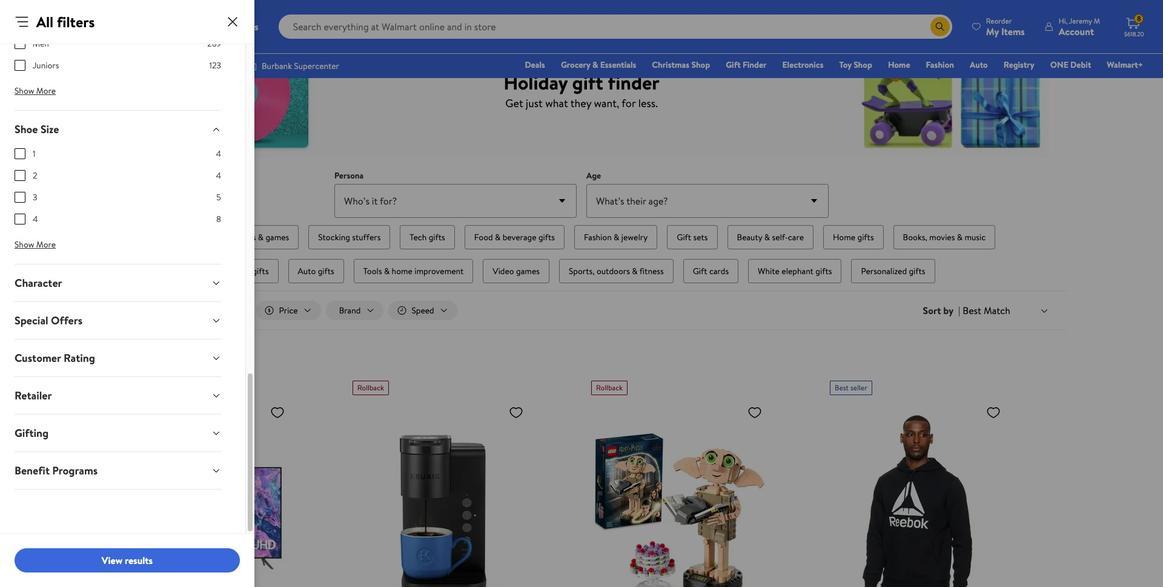 Task type: describe. For each thing, give the bounding box(es) containing it.
fashion & jewelry
[[584, 232, 648, 244]]

personalized
[[862, 265, 907, 278]]

rating
[[64, 351, 95, 366]]

show more for 2
[[15, 239, 56, 251]]

video games list item
[[481, 257, 552, 286]]

beauty & self-care list item
[[725, 223, 816, 252]]

gifts for pet gifts
[[252, 265, 269, 278]]

8 for 8 $618.20
[[1138, 13, 1142, 24]]

books, movies & music list item
[[891, 223, 998, 252]]

tech gifts list item
[[398, 223, 458, 252]]

best seller
[[835, 383, 868, 393]]

best
[[835, 383, 849, 393]]

fashion link
[[921, 58, 960, 72]]

offers
[[51, 313, 83, 329]]

christmas shop link
[[647, 58, 716, 72]]

home for home gifts
[[833, 232, 856, 244]]

gift finder link
[[721, 58, 773, 72]]

shoe size
[[15, 122, 59, 137]]

gift for gift finder (1000+)
[[112, 340, 133, 356]]

home for home
[[888, 59, 911, 71]]

gifts for home gifts
[[858, 232, 874, 244]]

auto gifts
[[298, 265, 334, 278]]

gifts for personalized gifts
[[909, 265, 926, 278]]

sports,
[[569, 265, 595, 278]]

show for 2
[[15, 239, 34, 251]]

Search search field
[[279, 15, 953, 39]]

show for juniors
[[15, 85, 34, 97]]

white elephant gifts list item
[[746, 257, 845, 286]]

keurig k-express essentials single serve k-cup pod coffee maker, black image
[[353, 401, 529, 588]]

registry link
[[999, 58, 1041, 72]]

holiday gift finder image
[[114, 26, 1050, 158]]

tools & home improvement button
[[354, 259, 474, 284]]

video games button
[[483, 259, 550, 284]]

gifts for auto gifts
[[318, 265, 334, 278]]

3
[[33, 192, 37, 204]]

want,
[[594, 95, 620, 111]]

debit
[[1071, 59, 1092, 71]]

8 $618.20
[[1125, 13, 1145, 38]]

white elephant gifts button
[[749, 259, 842, 284]]

music
[[965, 232, 986, 244]]

benefit
[[15, 464, 50, 479]]

all filters
[[36, 12, 95, 32]]

one debit link
[[1045, 58, 1097, 72]]

by
[[944, 304, 954, 318]]

retailer
[[15, 389, 52, 404]]

sort by |
[[923, 304, 961, 318]]

price
[[112, 366, 133, 379]]

toy
[[840, 59, 852, 71]]

customer
[[15, 351, 61, 366]]

books, movies & music button
[[894, 225, 996, 250]]

gifting button
[[5, 415, 231, 452]]

toy shop link
[[834, 58, 878, 72]]

fashion & jewelry list item
[[572, 223, 660, 252]]

shop for toy shop
[[854, 59, 873, 71]]

get
[[506, 95, 524, 111]]

$618.20
[[1125, 30, 1145, 38]]

sort and filter section element
[[97, 292, 1067, 330]]

stocking stuffers button
[[309, 225, 391, 250]]

character
[[15, 276, 62, 291]]

walmart+ link
[[1102, 58, 1149, 72]]

gift finder (1000+)
[[112, 340, 205, 356]]

gift sets list item
[[665, 223, 720, 252]]

video
[[493, 265, 514, 278]]

pet gifts
[[238, 265, 269, 278]]

sort
[[923, 304, 942, 318]]

they
[[571, 95, 592, 111]]

cards
[[710, 265, 729, 278]]

& for food & beverage gifts
[[495, 232, 501, 244]]

programs
[[52, 464, 98, 479]]

4 for 2
[[216, 170, 221, 182]]

toys & games list item
[[228, 223, 301, 252]]

white elephant gifts
[[758, 265, 832, 278]]

view
[[102, 554, 122, 568]]

pet
[[238, 265, 250, 278]]

gifting
[[15, 426, 49, 441]]

price when purchased online
[[112, 366, 231, 379]]

stocking
[[318, 232, 350, 244]]

improvement
[[415, 265, 464, 278]]

self-
[[772, 232, 788, 244]]

games inside button
[[266, 232, 289, 244]]

more for juniors
[[36, 85, 56, 97]]

rollback for keurig k-express essentials single serve k-cup pod coffee maker, black image at the bottom of the page
[[358, 383, 384, 393]]

deals link
[[520, 58, 551, 72]]

outdoors
[[597, 265, 630, 278]]

auto for auto gifts
[[298, 265, 316, 278]]

auto gifts list item
[[286, 257, 347, 286]]

christmas shop
[[652, 59, 710, 71]]

group containing toys & games
[[141, 223, 1023, 286]]

books, movies & music
[[903, 232, 986, 244]]

tech
[[410, 232, 427, 244]]

video games
[[493, 265, 540, 278]]

gift cards list item
[[681, 257, 741, 286]]

special offers
[[15, 313, 83, 329]]

& for fashion & jewelry
[[614, 232, 620, 244]]

stocking stuffers list item
[[306, 223, 393, 252]]

gift sets button
[[667, 225, 718, 250]]

sports, outdoors & fitness list item
[[557, 257, 676, 286]]

store
[[219, 305, 238, 317]]

more for 2
[[36, 239, 56, 251]]

pet gifts list item
[[226, 257, 281, 286]]

add to favorites list, samsung 43" class cu7000b crystal uhd 4k smart television un43cu7000bxza image
[[270, 406, 285, 421]]

home gifts button
[[824, 225, 884, 250]]

fashion & jewelry button
[[575, 225, 658, 250]]

shoe size button
[[5, 111, 231, 148]]

in-store button
[[186, 301, 251, 321]]

|
[[959, 304, 961, 318]]

auto link
[[965, 58, 994, 72]]

care
[[788, 232, 804, 244]]

samsung 43" class cu7000b crystal uhd 4k smart television un43cu7000bxza image
[[114, 401, 290, 588]]



Task type: vqa. For each thing, say whether or not it's contained in the screenshot.
first "Rollback" from left
yes



Task type: locate. For each thing, give the bounding box(es) containing it.
gift cards button
[[683, 259, 739, 284]]

shop for christmas shop
[[692, 59, 710, 71]]

& inside 'list item'
[[632, 265, 638, 278]]

show down juniors
[[15, 85, 34, 97]]

123
[[209, 59, 221, 72]]

tech gifts
[[410, 232, 445, 244]]

& right food
[[495, 232, 501, 244]]

shop right toy
[[854, 59, 873, 71]]

holiday
[[504, 69, 568, 95]]

holiday gift finder get just what they want, for less.
[[504, 69, 660, 111]]

size
[[41, 122, 59, 137]]

group
[[141, 223, 1023, 286]]

gift left sets
[[677, 232, 692, 244]]

& for tools & home improvement
[[384, 265, 390, 278]]

8 inside shoe size group
[[216, 213, 221, 225]]

customer rating button
[[5, 340, 231, 377]]

elephant
[[782, 265, 814, 278]]

gift
[[573, 69, 604, 95]]

gifts inside list item
[[909, 265, 926, 278]]

gifts
[[429, 232, 445, 244], [539, 232, 555, 244], [858, 232, 874, 244], [252, 265, 269, 278], [318, 265, 334, 278], [816, 265, 832, 278], [909, 265, 926, 278]]

auto
[[970, 59, 988, 71], [298, 265, 316, 278]]

1 vertical spatial show more button
[[5, 235, 66, 255]]

in-
[[209, 305, 219, 317]]

1 show from the top
[[15, 85, 34, 97]]

0 horizontal spatial home
[[833, 232, 856, 244]]

0 vertical spatial finder
[[743, 59, 767, 71]]

gift
[[726, 59, 741, 71], [677, 232, 692, 244], [693, 265, 708, 278], [112, 340, 133, 356]]

gift sets
[[677, 232, 708, 244]]

more down juniors
[[36, 85, 56, 97]]

(1000+)
[[172, 343, 205, 356]]

1 vertical spatial home
[[833, 232, 856, 244]]

all filters dialog
[[0, 0, 255, 588]]

& left the jewelry
[[614, 232, 620, 244]]

1 vertical spatial games
[[516, 265, 540, 278]]

auto right pet gifts
[[298, 265, 316, 278]]

269
[[207, 38, 221, 50]]

results
[[125, 554, 153, 568]]

walmart+
[[1108, 59, 1144, 71]]

0 vertical spatial more
[[36, 85, 56, 97]]

gift right christmas shop
[[726, 59, 741, 71]]

gift cards
[[693, 265, 729, 278]]

0 horizontal spatial finder
[[136, 340, 170, 356]]

essentials
[[601, 59, 637, 71]]

finder for gift finder
[[743, 59, 767, 71]]

walmart image
[[19, 17, 98, 36]]

sports, outdoors & fitness button
[[559, 259, 674, 284]]

gifts right tech
[[429, 232, 445, 244]]

4
[[216, 148, 221, 160], [216, 170, 221, 182], [33, 213, 38, 225]]

& for toys & games
[[258, 232, 264, 244]]

shoe
[[15, 122, 38, 137]]

show more down juniors
[[15, 85, 56, 97]]

electronics link
[[777, 58, 829, 72]]

one debit
[[1051, 59, 1092, 71]]

home
[[888, 59, 911, 71], [833, 232, 856, 244]]

& left fitness
[[632, 265, 638, 278]]

shop right christmas
[[692, 59, 710, 71]]

gifts right pet
[[252, 265, 269, 278]]

what
[[546, 95, 568, 111]]

gifts for tech gifts
[[429, 232, 445, 244]]

show more up character
[[15, 239, 56, 251]]

1 horizontal spatial fashion
[[927, 59, 955, 71]]

0 vertical spatial show more
[[15, 85, 56, 97]]

auto right fashion link on the top
[[970, 59, 988, 71]]

4 for 1
[[216, 148, 221, 160]]

games right video
[[516, 265, 540, 278]]

1 shop from the left
[[692, 59, 710, 71]]

1 horizontal spatial rollback
[[596, 383, 623, 393]]

home right the care
[[833, 232, 856, 244]]

character button
[[5, 265, 231, 302]]

gifts right "personalized"
[[909, 265, 926, 278]]

& for beauty & self-care
[[765, 232, 770, 244]]

auto gifts button
[[288, 259, 344, 284]]

0 horizontal spatial shop
[[692, 59, 710, 71]]

0 vertical spatial 4
[[216, 148, 221, 160]]

1 more from the top
[[36, 85, 56, 97]]

1 horizontal spatial shop
[[854, 59, 873, 71]]

show more button for 2
[[5, 235, 66, 255]]

gift for gift sets
[[677, 232, 692, 244]]

juniors
[[33, 59, 59, 72]]

add to favorites list, reebok men's delta logo hoodie, sizes s-3xl image
[[987, 406, 1001, 421]]

0 vertical spatial show
[[15, 85, 34, 97]]

fashion left auto link
[[927, 59, 955, 71]]

finder
[[608, 69, 660, 95]]

& inside list item
[[765, 232, 770, 244]]

fashion inside button
[[584, 232, 612, 244]]

gifts right beverage at the left
[[539, 232, 555, 244]]

personalized gifts list item
[[849, 257, 938, 286]]

registry
[[1004, 59, 1035, 71]]

games right the toys
[[266, 232, 289, 244]]

1 horizontal spatial games
[[516, 265, 540, 278]]

special offers button
[[5, 302, 231, 339]]

show more button for juniors
[[5, 81, 66, 101]]

gift finder
[[726, 59, 767, 71]]

home gifts
[[833, 232, 874, 244]]

8 for 8
[[216, 213, 221, 225]]

fashion
[[927, 59, 955, 71], [584, 232, 612, 244]]

close panel image
[[225, 15, 240, 29]]

shop inside toy shop link
[[854, 59, 873, 71]]

2 rollback from the left
[[596, 383, 623, 393]]

pet gifts button
[[228, 259, 279, 284]]

beauty & self-care
[[737, 232, 804, 244]]

retailer button
[[5, 378, 231, 415]]

auto for auto
[[970, 59, 988, 71]]

filters
[[57, 12, 95, 32]]

finder up 'when' on the left of the page
[[136, 340, 170, 356]]

& left music
[[958, 232, 963, 244]]

home link
[[883, 58, 916, 72]]

benefit programs button
[[5, 453, 231, 490]]

gift for gift cards
[[693, 265, 708, 278]]

toys & games button
[[230, 225, 299, 250]]

show more button down juniors
[[5, 81, 66, 101]]

0 horizontal spatial auto
[[298, 265, 316, 278]]

gift left cards on the right top of the page
[[693, 265, 708, 278]]

toys & games
[[240, 232, 289, 244]]

Walmart Site-Wide search field
[[279, 15, 953, 39]]

food & beverage gifts button
[[465, 225, 565, 250]]

1 vertical spatial 4
[[216, 170, 221, 182]]

gifts down stocking
[[318, 265, 334, 278]]

jewelry
[[622, 232, 648, 244]]

0 vertical spatial auto
[[970, 59, 988, 71]]

1 vertical spatial more
[[36, 239, 56, 251]]

0 vertical spatial show more button
[[5, 81, 66, 101]]

show more for juniors
[[15, 85, 56, 97]]

1 vertical spatial fashion
[[584, 232, 612, 244]]

0 vertical spatial 8
[[1138, 13, 1142, 24]]

age
[[587, 170, 601, 182]]

seller
[[851, 383, 868, 393]]

0 vertical spatial games
[[266, 232, 289, 244]]

gifts inside button
[[816, 265, 832, 278]]

& right the tools
[[384, 265, 390, 278]]

& inside button
[[614, 232, 620, 244]]

0 horizontal spatial games
[[266, 232, 289, 244]]

8
[[1138, 13, 1142, 24], [216, 213, 221, 225]]

fashion for fashion
[[927, 59, 955, 71]]

show more button
[[5, 81, 66, 101], [5, 235, 66, 255]]

1 vertical spatial 8
[[216, 213, 221, 225]]

0 horizontal spatial rollback
[[358, 383, 384, 393]]

sets
[[694, 232, 708, 244]]

1 horizontal spatial auto
[[970, 59, 988, 71]]

legal information image
[[236, 367, 245, 377]]

christmas
[[652, 59, 690, 71]]

grocery & essentials link
[[556, 58, 642, 72]]

tools
[[364, 265, 382, 278]]

tools & home improvement list item
[[351, 257, 476, 286]]

0 vertical spatial fashion
[[927, 59, 955, 71]]

more
[[36, 85, 56, 97], [36, 239, 56, 251]]

when
[[135, 366, 158, 379]]

add to favorites list, keurig k-express essentials single serve k-cup pod coffee maker, black image
[[509, 406, 524, 421]]

8 inside 8 $618.20
[[1138, 13, 1142, 24]]

rollback for lego harry potter dobby the house-elf building toy set, makes a great birthday and christmas gift, authentically detailed build and display model of a beloved character, 76421 image
[[596, 383, 623, 393]]

2
[[33, 170, 37, 182]]

1 vertical spatial show more
[[15, 239, 56, 251]]

None checkbox
[[15, 38, 25, 49], [15, 192, 25, 203], [15, 38, 25, 49], [15, 192, 25, 203]]

show more button up character
[[5, 235, 66, 255]]

8 down 5
[[216, 213, 221, 225]]

1 show more from the top
[[15, 85, 56, 97]]

1 horizontal spatial finder
[[743, 59, 767, 71]]

beauty
[[737, 232, 763, 244]]

gift inside button
[[693, 265, 708, 278]]

&
[[593, 59, 599, 71], [258, 232, 264, 244], [495, 232, 501, 244], [614, 232, 620, 244], [765, 232, 770, 244], [958, 232, 963, 244], [384, 265, 390, 278], [632, 265, 638, 278]]

add to favorites list, lego harry potter dobby the house-elf building toy set, makes a great birthday and christmas gift, authentically detailed build and display model of a beloved character, 76421 image
[[748, 406, 762, 421]]

shoe size group
[[15, 148, 221, 235]]

books,
[[903, 232, 928, 244]]

gift for gift finder
[[726, 59, 741, 71]]

show
[[15, 85, 34, 97], [15, 239, 34, 251]]

0 vertical spatial home
[[888, 59, 911, 71]]

1 horizontal spatial home
[[888, 59, 911, 71]]

shop inside "christmas shop" link
[[692, 59, 710, 71]]

& right grocery
[[593, 59, 599, 71]]

2 vertical spatial 4
[[33, 213, 38, 225]]

fashion left the jewelry
[[584, 232, 612, 244]]

men
[[33, 38, 49, 50]]

& right the toys
[[258, 232, 264, 244]]

gifts up "personalized"
[[858, 232, 874, 244]]

clothing size group group
[[15, 0, 221, 81]]

just
[[526, 95, 543, 111]]

1 vertical spatial finder
[[136, 340, 170, 356]]

gifts right elephant
[[816, 265, 832, 278]]

show up character
[[15, 239, 34, 251]]

auto inside button
[[298, 265, 316, 278]]

special
[[15, 313, 48, 329]]

gifts inside "button"
[[858, 232, 874, 244]]

None checkbox
[[15, 60, 25, 71], [15, 148, 25, 159], [15, 170, 25, 181], [15, 214, 25, 225], [15, 60, 25, 71], [15, 148, 25, 159], [15, 170, 25, 181], [15, 214, 25, 225]]

reebok men's delta logo hoodie, sizes s-3xl image
[[830, 401, 1006, 588]]

0 horizontal spatial fashion
[[584, 232, 612, 244]]

2 show from the top
[[15, 239, 34, 251]]

home gifts list item
[[821, 223, 886, 252]]

2 shop from the left
[[854, 59, 873, 71]]

games inside button
[[516, 265, 540, 278]]

food & beverage gifts list item
[[462, 223, 567, 252]]

fitness
[[640, 265, 664, 278]]

grocery & essentials
[[561, 59, 637, 71]]

finder for gift finder (1000+)
[[136, 340, 170, 356]]

1 rollback from the left
[[358, 383, 384, 393]]

1 vertical spatial show
[[15, 239, 34, 251]]

toy shop
[[840, 59, 873, 71]]

stocking stuffers
[[318, 232, 381, 244]]

fashion for fashion & jewelry
[[584, 232, 612, 244]]

& for grocery & essentials
[[593, 59, 599, 71]]

2 show more from the top
[[15, 239, 56, 251]]

beverage
[[503, 232, 537, 244]]

& left the self- in the top of the page
[[765, 232, 770, 244]]

more up character
[[36, 239, 56, 251]]

white
[[758, 265, 780, 278]]

electronics
[[783, 59, 824, 71]]

1 horizontal spatial 8
[[1138, 13, 1142, 24]]

0 horizontal spatial 8
[[216, 213, 221, 225]]

2 more from the top
[[36, 239, 56, 251]]

2 show more button from the top
[[5, 235, 66, 255]]

gift up the price on the left bottom of page
[[112, 340, 133, 356]]

8 up $618.20
[[1138, 13, 1142, 24]]

1 show more button from the top
[[5, 81, 66, 101]]

1 vertical spatial auto
[[298, 265, 316, 278]]

deals
[[525, 59, 545, 71]]

movies
[[930, 232, 955, 244]]

finder left electronics link
[[743, 59, 767, 71]]

lego harry potter dobby the house-elf building toy set, makes a great birthday and christmas gift, authentically detailed build and display model of a beloved character, 76421 image
[[592, 401, 767, 588]]

purchased
[[160, 366, 203, 379]]

gift inside button
[[677, 232, 692, 244]]

home left fashion link on the top
[[888, 59, 911, 71]]

home inside "button"
[[833, 232, 856, 244]]



